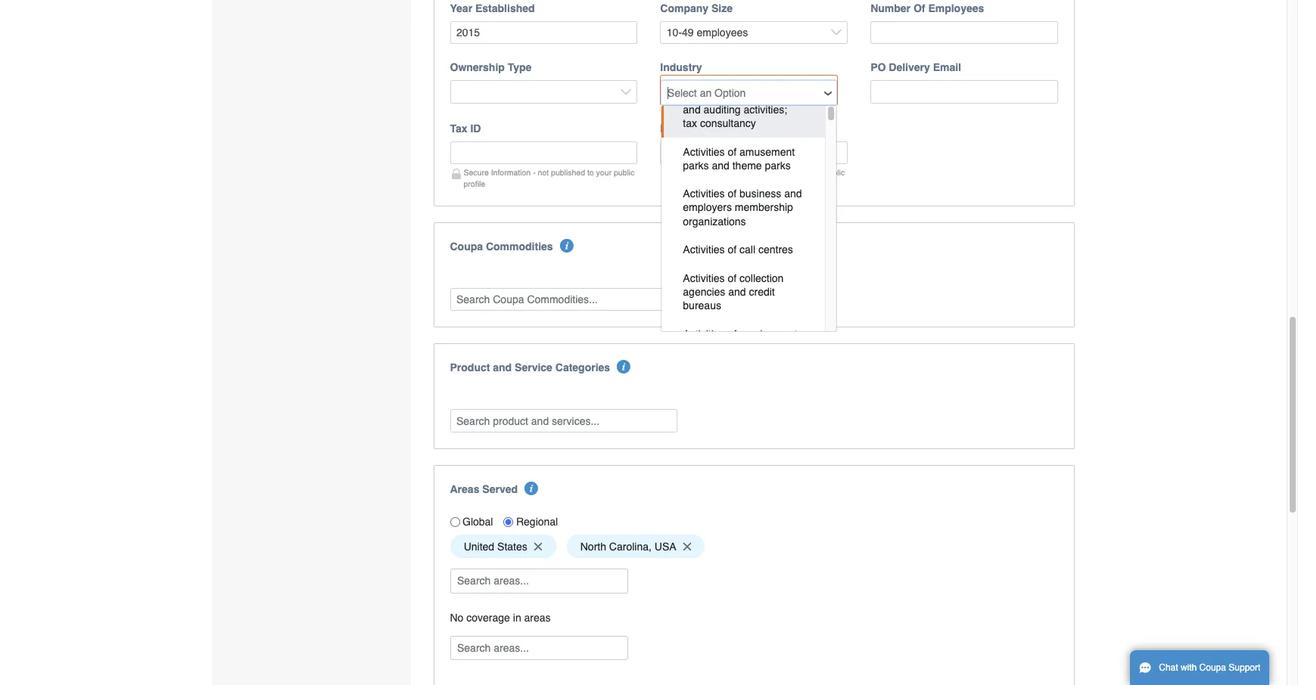 Task type: vqa. For each thing, say whether or not it's contained in the screenshot.
Year
yes



Task type: describe. For each thing, give the bounding box(es) containing it.
Search Coupa Commodities... field
[[450, 288, 677, 311]]

1 published from the left
[[551, 168, 585, 177]]

amusement
[[740, 146, 795, 158]]

theme
[[733, 160, 762, 172]]

and inside activities of amusement parks and theme parks
[[712, 160, 730, 172]]

2 search areas... text field from the top
[[452, 637, 626, 660]]

product
[[450, 362, 490, 374]]

Search product and services... field
[[450, 410, 677, 433]]

north carolina, usa option
[[567, 535, 705, 559]]

membership
[[735, 202, 793, 214]]

1 profile from the left
[[464, 179, 485, 188]]

number
[[871, 2, 911, 14]]

1 parks from the left
[[683, 160, 709, 172]]

1 secure from the left
[[464, 168, 489, 177]]

1 information from the left
[[491, 168, 531, 177]]

2 published from the left
[[761, 168, 796, 177]]

areas
[[524, 612, 551, 624]]

activities for activities of collection agencies and credit bureaus
[[683, 272, 725, 284]]

2 public from the left
[[824, 168, 845, 177]]

activities for activities of business and employers membership organizations
[[683, 188, 725, 200]]

ownership
[[450, 62, 505, 74]]

additional information image
[[560, 239, 574, 253]]

po
[[871, 62, 886, 74]]

duns
[[660, 122, 690, 135]]

activities of call centres
[[683, 244, 793, 256]]

year established
[[450, 2, 535, 14]]

bookkeeping
[[741, 90, 802, 102]]

established
[[475, 2, 535, 14]]

usa
[[655, 541, 676, 553]]

accounting,
[[683, 90, 738, 102]]

2 secure information - not published to your public profile from the left
[[674, 168, 845, 188]]

support
[[1229, 663, 1261, 674]]

Industry text field
[[662, 81, 837, 104]]

PO Delivery Email text field
[[871, 80, 1058, 104]]

additional information image for product and service categories
[[617, 361, 631, 374]]

size
[[712, 2, 733, 14]]

call
[[740, 244, 756, 256]]

activities for activities of amusement parks and theme parks
[[683, 146, 725, 158]]

carolina,
[[609, 541, 652, 553]]

business
[[740, 188, 781, 200]]

list box containing accounting, bookkeeping and auditing activities; tax consultancy
[[661, 82, 838, 362]]

activities of amusement parks and theme parks
[[683, 146, 798, 172]]

2 profile from the left
[[674, 179, 696, 188]]

collection
[[740, 272, 784, 284]]

of for call
[[728, 244, 737, 256]]

1 public from the left
[[614, 168, 635, 177]]

united states option
[[450, 535, 556, 559]]

Number Of Employees text field
[[871, 21, 1058, 44]]

of for employment
[[728, 328, 737, 340]]

2 parks from the left
[[765, 160, 791, 172]]

agencies inside activities of collection agencies and credit bureaus
[[683, 286, 726, 298]]

categories
[[555, 362, 610, 374]]

product and service categories
[[450, 362, 610, 374]]

of for business
[[728, 188, 737, 200]]

selected list box
[[445, 271, 1064, 281]]

Tax ID text field
[[450, 141, 638, 164]]

areas served
[[450, 484, 518, 496]]

chat with coupa support button
[[1130, 651, 1270, 686]]

accounting, bookkeeping and auditing activities; tax consultancy
[[683, 90, 804, 130]]

commodities
[[486, 241, 553, 253]]

global
[[463, 517, 493, 529]]

tax
[[450, 122, 468, 135]]



Task type: locate. For each thing, give the bounding box(es) containing it.
industry
[[660, 62, 702, 74]]

published down amusement
[[761, 168, 796, 177]]

2 - from the left
[[743, 168, 746, 177]]

coupa left commodities
[[450, 241, 483, 253]]

of left business
[[728, 188, 737, 200]]

additional information image right served
[[525, 482, 538, 496]]

activities up employers
[[683, 188, 725, 200]]

activities inside activities of collection agencies and credit bureaus
[[683, 272, 725, 284]]

0 horizontal spatial information
[[491, 168, 531, 177]]

4 activities from the top
[[683, 272, 725, 284]]

information down tax id text field at the left
[[491, 168, 531, 177]]

of for collection
[[728, 272, 737, 284]]

0 horizontal spatial additional information image
[[525, 482, 538, 496]]

additional information image for areas served
[[525, 482, 538, 496]]

and left service
[[493, 362, 512, 374]]

0 horizontal spatial not
[[538, 168, 549, 177]]

and inside activities of collection agencies and credit bureaus
[[728, 286, 746, 298]]

0 horizontal spatial coupa
[[450, 241, 483, 253]]

0 horizontal spatial published
[[551, 168, 585, 177]]

secure information - not published to your public profile down tax id text field at the left
[[464, 168, 635, 188]]

and left the theme
[[712, 160, 730, 172]]

north carolina, usa
[[580, 541, 676, 553]]

and down selected list box at the top
[[728, 286, 746, 298]]

1 horizontal spatial profile
[[674, 179, 696, 188]]

1 of from the top
[[728, 146, 737, 158]]

number of employees
[[871, 2, 984, 14]]

0 horizontal spatial public
[[614, 168, 635, 177]]

activities down organizations
[[683, 244, 725, 256]]

served
[[482, 484, 518, 496]]

of down the activities of call centres on the right top of the page
[[728, 272, 737, 284]]

None radio
[[450, 518, 460, 527], [504, 518, 514, 527], [450, 518, 460, 527], [504, 518, 514, 527]]

no
[[450, 612, 464, 624]]

2 of from the top
[[728, 188, 737, 200]]

po delivery email
[[871, 62, 961, 74]]

1 search areas... text field from the top
[[452, 570, 626, 593]]

parks down the duns
[[683, 160, 709, 172]]

secure
[[464, 168, 489, 177], [674, 168, 699, 177]]

profile down id
[[464, 179, 485, 188]]

service
[[515, 362, 553, 374]]

tax
[[683, 117, 697, 130]]

4 of from the top
[[728, 272, 737, 284]]

information
[[491, 168, 531, 177], [701, 168, 741, 177]]

public
[[614, 168, 635, 177], [824, 168, 845, 177]]

additional information image
[[617, 361, 631, 374], [525, 482, 538, 496]]

1 horizontal spatial secure
[[674, 168, 699, 177]]

and
[[683, 104, 701, 116], [712, 160, 730, 172], [784, 188, 802, 200], [728, 286, 746, 298], [493, 362, 512, 374]]

0 horizontal spatial parks
[[683, 160, 709, 172]]

delivery
[[889, 62, 930, 74]]

- down duns text field
[[743, 168, 746, 177]]

search areas... text field up areas
[[452, 570, 626, 593]]

secure down id
[[464, 168, 489, 177]]

1 secure information - not published to your public profile from the left
[[464, 168, 635, 188]]

employment
[[740, 328, 797, 340]]

of
[[914, 2, 925, 14]]

1 horizontal spatial public
[[824, 168, 845, 177]]

0 horizontal spatial secure information - not published to your public profile
[[464, 168, 635, 188]]

activities of employment placement agencies
[[683, 328, 800, 354]]

parks down amusement
[[765, 160, 791, 172]]

bureaus
[[683, 300, 721, 312]]

1 horizontal spatial not
[[748, 168, 759, 177]]

credit
[[749, 286, 775, 298]]

2 not from the left
[[748, 168, 759, 177]]

coupa
[[450, 241, 483, 253], [1200, 663, 1226, 674]]

united states
[[464, 541, 527, 553]]

agencies
[[683, 286, 726, 298], [735, 342, 777, 354]]

3 of from the top
[[728, 244, 737, 256]]

activities for activities of employment placement agencies
[[683, 328, 725, 340]]

activities inside activities of amusement parks and theme parks
[[683, 146, 725, 158]]

1 horizontal spatial to
[[798, 168, 804, 177]]

selected areas list box
[[445, 532, 1064, 563]]

1 horizontal spatial parks
[[765, 160, 791, 172]]

1 vertical spatial agencies
[[735, 342, 777, 354]]

year
[[450, 2, 472, 14]]

0 horizontal spatial to
[[587, 168, 594, 177]]

agencies inside activities of employment placement agencies
[[735, 342, 777, 354]]

0 horizontal spatial agencies
[[683, 286, 726, 298]]

company
[[660, 2, 709, 14]]

of up the theme
[[728, 146, 737, 158]]

employers
[[683, 202, 732, 214]]

coupa commodities
[[450, 241, 553, 253]]

1 horizontal spatial secure information - not published to your public profile
[[674, 168, 845, 188]]

1 horizontal spatial your
[[807, 168, 822, 177]]

coupa right with at the bottom of page
[[1200, 663, 1226, 674]]

2 your from the left
[[807, 168, 822, 177]]

centres
[[758, 244, 793, 256]]

1 to from the left
[[587, 168, 594, 177]]

additional information image right categories in the left bottom of the page
[[617, 361, 631, 374]]

of left the call
[[728, 244, 737, 256]]

secure information - not published to your public profile down duns text field
[[674, 168, 845, 188]]

0 vertical spatial additional information image
[[617, 361, 631, 374]]

0 horizontal spatial your
[[596, 168, 612, 177]]

1 vertical spatial coupa
[[1200, 663, 1226, 674]]

Search areas... text field
[[452, 570, 626, 593], [452, 637, 626, 660]]

1 horizontal spatial published
[[761, 168, 796, 177]]

activities up bureaus
[[683, 272, 725, 284]]

1 vertical spatial additional information image
[[525, 482, 538, 496]]

in
[[513, 612, 521, 624]]

tax id
[[450, 122, 481, 135]]

auditing
[[704, 104, 741, 116]]

2 to from the left
[[798, 168, 804, 177]]

and up the tax
[[683, 104, 701, 116]]

search areas... text field down areas
[[452, 637, 626, 660]]

and up membership at the right top of the page
[[784, 188, 802, 200]]

1 vertical spatial search areas... text field
[[452, 637, 626, 660]]

your down tax id text field at the left
[[596, 168, 612, 177]]

2 information from the left
[[701, 168, 741, 177]]

- down tax id text field at the left
[[533, 168, 536, 177]]

with
[[1181, 663, 1197, 674]]

profile
[[464, 179, 485, 188], [674, 179, 696, 188]]

profile up employers
[[674, 179, 696, 188]]

activities up placement
[[683, 328, 725, 340]]

Year Established text field
[[450, 21, 638, 44]]

0 vertical spatial search areas... text field
[[452, 570, 626, 593]]

1 not from the left
[[538, 168, 549, 177]]

0 horizontal spatial -
[[533, 168, 536, 177]]

0 horizontal spatial secure
[[464, 168, 489, 177]]

1 horizontal spatial information
[[701, 168, 741, 177]]

regional
[[516, 517, 558, 529]]

2 secure from the left
[[674, 168, 699, 177]]

information up employers
[[701, 168, 741, 177]]

ownership type
[[450, 62, 532, 74]]

-
[[533, 168, 536, 177], [743, 168, 746, 177]]

2 activities from the top
[[683, 188, 725, 200]]

not down duns text field
[[748, 168, 759, 177]]

0 vertical spatial coupa
[[450, 241, 483, 253]]

of inside activities of business and employers membership organizations
[[728, 188, 737, 200]]

activities inside activities of employment placement agencies
[[683, 328, 725, 340]]

united
[[464, 541, 494, 553]]

coverage
[[467, 612, 510, 624]]

secure information - not published to your public profile
[[464, 168, 635, 188], [674, 168, 845, 188]]

of inside activities of amusement parks and theme parks
[[728, 146, 737, 158]]

1 your from the left
[[596, 168, 612, 177]]

list box
[[661, 82, 838, 362]]

of inside activities of employment placement agencies
[[728, 328, 737, 340]]

of up placement
[[728, 328, 737, 340]]

of inside activities of collection agencies and credit bureaus
[[728, 272, 737, 284]]

agencies down 'employment'
[[735, 342, 777, 354]]

1 horizontal spatial -
[[743, 168, 746, 177]]

placement
[[683, 342, 732, 354]]

id
[[470, 122, 481, 135]]

0 vertical spatial agencies
[[683, 286, 726, 298]]

activities inside activities of business and employers membership organizations
[[683, 188, 725, 200]]

company size
[[660, 2, 733, 14]]

chat
[[1159, 663, 1178, 674]]

published down tax id text field at the left
[[551, 168, 585, 177]]

5 of from the top
[[728, 328, 737, 340]]

1 - from the left
[[533, 168, 536, 177]]

states
[[497, 541, 527, 553]]

no coverage in areas
[[450, 612, 551, 624]]

3 activities from the top
[[683, 244, 725, 256]]

secure up employers
[[674, 168, 699, 177]]

DUNS text field
[[660, 141, 848, 164]]

your down duns text field
[[807, 168, 822, 177]]

organizations
[[683, 215, 746, 228]]

activities of collection agencies and credit bureaus
[[683, 272, 787, 312]]

not down tax id text field at the left
[[538, 168, 549, 177]]

type
[[508, 62, 532, 74]]

activities down the tax
[[683, 146, 725, 158]]

agencies up bureaus
[[683, 286, 726, 298]]

your
[[596, 168, 612, 177], [807, 168, 822, 177]]

parks
[[683, 160, 709, 172], [765, 160, 791, 172]]

to down duns text field
[[798, 168, 804, 177]]

and inside activities of business and employers membership organizations
[[784, 188, 802, 200]]

activities for activities of call centres
[[683, 244, 725, 256]]

email
[[933, 62, 961, 74]]

of
[[728, 146, 737, 158], [728, 188, 737, 200], [728, 244, 737, 256], [728, 272, 737, 284], [728, 328, 737, 340]]

published
[[551, 168, 585, 177], [761, 168, 796, 177]]

employees
[[928, 2, 984, 14]]

areas
[[450, 484, 480, 496]]

activities;
[[744, 104, 787, 116]]

consultancy
[[700, 117, 756, 130]]

to
[[587, 168, 594, 177], [798, 168, 804, 177]]

1 activities from the top
[[683, 146, 725, 158]]

chat with coupa support
[[1159, 663, 1261, 674]]

coupa inside button
[[1200, 663, 1226, 674]]

to down tax id text field at the left
[[587, 168, 594, 177]]

1 horizontal spatial additional information image
[[617, 361, 631, 374]]

1 horizontal spatial agencies
[[735, 342, 777, 354]]

and inside accounting, bookkeeping and auditing activities; tax consultancy
[[683, 104, 701, 116]]

north
[[580, 541, 606, 553]]

activities
[[683, 146, 725, 158], [683, 188, 725, 200], [683, 244, 725, 256], [683, 272, 725, 284], [683, 328, 725, 340]]

not
[[538, 168, 549, 177], [748, 168, 759, 177]]

5 activities from the top
[[683, 328, 725, 340]]

1 horizontal spatial coupa
[[1200, 663, 1226, 674]]

of for amusement
[[728, 146, 737, 158]]

activities of business and employers membership organizations
[[683, 188, 805, 228]]

0 horizontal spatial profile
[[464, 179, 485, 188]]



